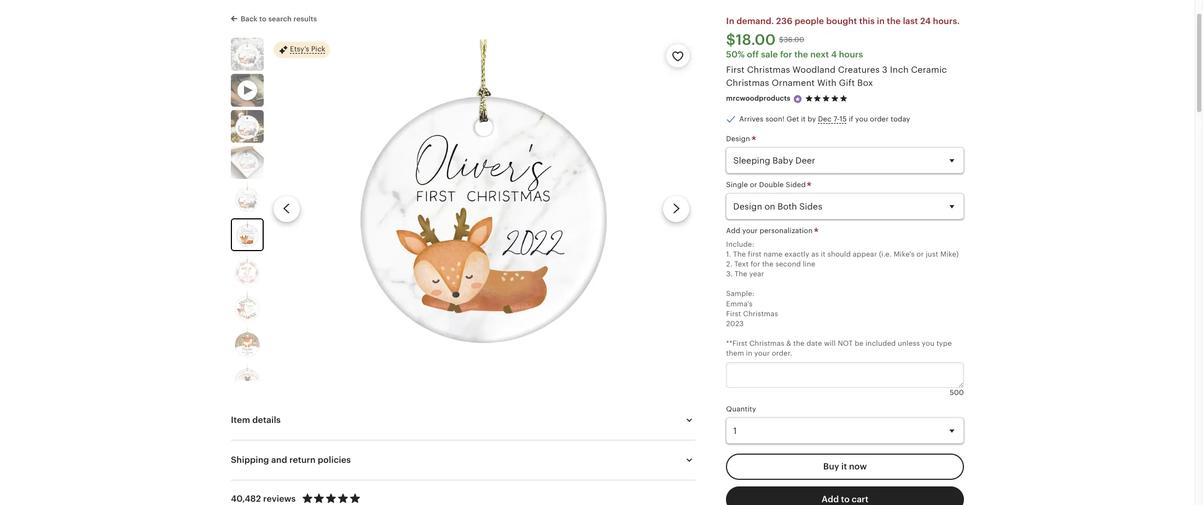 Task type: locate. For each thing, give the bounding box(es) containing it.
2 vertical spatial it
[[842, 461, 847, 472]]

to
[[259, 15, 267, 23], [841, 494, 850, 505]]

add inside add to cart button
[[822, 494, 839, 505]]

exactly
[[785, 250, 810, 258]]

first christmas woodland creatures 3 inch ceramic christmas bunny and roses image
[[231, 254, 264, 287]]

add for add to cart
[[822, 494, 839, 505]]

0 vertical spatial for
[[780, 49, 792, 60]]

1 horizontal spatial you
[[922, 339, 935, 348]]

return
[[289, 455, 316, 465]]

item
[[231, 415, 250, 425]]

should
[[828, 250, 851, 258]]

it left by at top
[[801, 115, 806, 123]]

to inside "link"
[[259, 15, 267, 23]]

first
[[726, 65, 745, 75], [726, 310, 741, 318]]

appear
[[853, 250, 877, 258]]

24
[[920, 16, 931, 26]]

0 vertical spatial it
[[801, 115, 806, 123]]

7-
[[834, 115, 840, 123]]

in right them
[[746, 349, 753, 358]]

0 horizontal spatial you
[[856, 115, 868, 123]]

1 vertical spatial your
[[755, 349, 770, 358]]

the down include:
[[733, 250, 746, 258]]

0 vertical spatial in
[[877, 16, 885, 26]]

christmas up the order. at right
[[750, 339, 785, 348]]

and
[[271, 455, 287, 465]]

you left type
[[922, 339, 935, 348]]

by
[[808, 115, 816, 123]]

or inside include: 1. the first name exactly as it should appear (i.e. mike's or just mike) 2. text for the second line 3. the year
[[917, 250, 924, 258]]

unless
[[898, 339, 920, 348]]

to for add
[[841, 494, 850, 505]]

50%
[[726, 49, 745, 60]]

first down 50%
[[726, 65, 745, 75]]

1 horizontal spatial first christmas woodland creatures 3 inch ceramic christmas sleeping baby deer image
[[310, 38, 653, 381]]

1 vertical spatial for
[[751, 260, 760, 268]]

to left cart
[[841, 494, 850, 505]]

0 vertical spatial add
[[726, 227, 740, 235]]

add left cart
[[822, 494, 839, 505]]

pick
[[311, 45, 326, 53]]

you
[[856, 115, 868, 123], [922, 339, 935, 348]]

0 vertical spatial your
[[742, 227, 758, 235]]

0 horizontal spatial for
[[751, 260, 760, 268]]

3.
[[726, 270, 733, 278]]

emma's
[[726, 300, 753, 308]]

it right as
[[821, 250, 826, 258]]

first up 2023 on the bottom of the page
[[726, 310, 741, 318]]

40,482 reviews
[[231, 493, 296, 504]]

your
[[742, 227, 758, 235], [755, 349, 770, 358]]

included
[[866, 339, 896, 348]]

0 horizontal spatial add
[[726, 227, 740, 235]]

you right if at the right of the page
[[856, 115, 868, 123]]

christmas down emma's
[[743, 310, 778, 318]]

0 horizontal spatial to
[[259, 15, 267, 23]]

for
[[780, 49, 792, 60], [751, 260, 760, 268]]

mike's
[[894, 250, 915, 258]]

add up include:
[[726, 227, 740, 235]]

be
[[855, 339, 864, 348]]

it right buy on the right of page
[[842, 461, 847, 472]]

add
[[726, 227, 740, 235], [822, 494, 839, 505]]

item details button
[[221, 407, 706, 433]]

add to cart
[[822, 494, 869, 505]]

1 vertical spatial first
[[726, 310, 741, 318]]

christmas down sale at the top of the page
[[747, 65, 790, 75]]

your up include:
[[742, 227, 758, 235]]

the down "name"
[[762, 260, 774, 268]]

include:
[[726, 240, 755, 248]]

hours
[[839, 49, 863, 60]]

christmas inside the sample: emma's first christmas 2023
[[743, 310, 778, 318]]

will
[[824, 339, 836, 348]]

for down 'first'
[[751, 260, 760, 268]]

the down $36.00
[[795, 49, 808, 60]]

first christmas woodland creatures 3 inch ceramic christmas ornament with gift box
[[726, 65, 947, 88]]

1 horizontal spatial or
[[917, 250, 924, 258]]

single or double sided
[[726, 181, 808, 189]]

1 vertical spatial to
[[841, 494, 850, 505]]

(i.e.
[[879, 250, 892, 258]]

first christmas woodland creatures 3 inch ceramic christmas image 3 image
[[231, 146, 264, 179]]

quantity
[[726, 405, 756, 413]]

sample:
[[726, 290, 755, 298]]

0 vertical spatial or
[[750, 181, 757, 189]]

your left the order. at right
[[755, 349, 770, 358]]

2 first from the top
[[726, 310, 741, 318]]

text
[[735, 260, 749, 268]]

1 horizontal spatial it
[[821, 250, 826, 258]]

include: 1. the first name exactly as it should appear (i.e. mike's or just mike) 2. text for the second line 3. the year
[[726, 240, 959, 278]]

arrives soon! get it by dec 7-15 if you order today
[[740, 115, 910, 123]]

4
[[831, 49, 837, 60]]

500
[[950, 388, 964, 397]]

creatures
[[838, 65, 880, 75]]

off
[[747, 49, 759, 60]]

1 horizontal spatial in
[[877, 16, 885, 26]]

the down the text
[[735, 270, 748, 278]]

in right this
[[877, 16, 885, 26]]

shipping and return policies button
[[221, 447, 706, 473]]

1 vertical spatial you
[[922, 339, 935, 348]]

0 vertical spatial to
[[259, 15, 267, 23]]

in
[[877, 16, 885, 26], [746, 349, 753, 358]]

ceramic
[[911, 65, 947, 75]]

0 vertical spatial the
[[733, 250, 746, 258]]

line
[[803, 260, 816, 268]]

$18.00 $36.00
[[726, 31, 805, 48]]

1 vertical spatial in
[[746, 349, 753, 358]]

christmas
[[747, 65, 790, 75], [726, 78, 769, 88], [743, 310, 778, 318], [750, 339, 785, 348]]

0 horizontal spatial in
[[746, 349, 753, 358]]

1 first from the top
[[726, 65, 745, 75]]

date
[[807, 339, 822, 348]]

first christmas woodland creatures 3 inch ceramic christmas image 1 image
[[231, 38, 264, 70]]

0 vertical spatial you
[[856, 115, 868, 123]]

1 horizontal spatial add
[[822, 494, 839, 505]]

your inside **first christmas & the date will not be included unless you type them in your order.
[[755, 349, 770, 358]]

to right the back
[[259, 15, 267, 23]]

1 vertical spatial or
[[917, 250, 924, 258]]

christmas up mrcwoodproducts link
[[726, 78, 769, 88]]

box
[[858, 78, 873, 88]]

to inside button
[[841, 494, 850, 505]]

for down $36.00
[[780, 49, 792, 60]]

first christmas woodland creatures 3 inch ceramic christmas sleeping baby deer image
[[310, 38, 653, 381], [232, 219, 263, 250]]

or right single
[[750, 181, 757, 189]]

1 vertical spatial add
[[822, 494, 839, 505]]

1 vertical spatial it
[[821, 250, 826, 258]]

the
[[733, 250, 746, 258], [735, 270, 748, 278]]

2 horizontal spatial it
[[842, 461, 847, 472]]

results
[[294, 15, 317, 23]]

personalization
[[760, 227, 813, 235]]

0 horizontal spatial first christmas woodland creatures 3 inch ceramic christmas sleeping baby deer image
[[232, 219, 263, 250]]

this
[[859, 16, 875, 26]]

0 vertical spatial first
[[726, 65, 745, 75]]

3
[[882, 65, 888, 75]]

or left just
[[917, 250, 924, 258]]

search
[[268, 15, 292, 23]]

1 horizontal spatial to
[[841, 494, 850, 505]]

add your personalization
[[726, 227, 815, 235]]

or
[[750, 181, 757, 189], [917, 250, 924, 258]]

as
[[812, 250, 819, 258]]

back
[[241, 15, 258, 23]]

soon! get
[[766, 115, 799, 123]]

the right &
[[794, 339, 805, 348]]



Task type: vqa. For each thing, say whether or not it's contained in the screenshot.
Blue
no



Task type: describe. For each thing, give the bounding box(es) containing it.
back to search results link
[[231, 13, 317, 24]]

first christmas woodland creatures 3 inch ceramic christmas baby fox w/antlers image
[[231, 327, 264, 359]]

not
[[838, 339, 853, 348]]

hours.
[[933, 16, 960, 26]]

50% off sale for the next 4 hours
[[726, 49, 863, 60]]

policies
[[318, 455, 351, 465]]

etsy's
[[290, 45, 309, 53]]

woodland
[[793, 65, 836, 75]]

buy it now button
[[726, 454, 964, 480]]

first
[[748, 250, 762, 258]]

second
[[776, 260, 801, 268]]

sample: emma's first christmas 2023
[[726, 290, 778, 328]]

the inside include: 1. the first name exactly as it should appear (i.e. mike's or just mike) 2. text for the second line 3. the year
[[762, 260, 774, 268]]

in
[[726, 16, 735, 26]]

buy it now
[[824, 461, 867, 472]]

shipping
[[231, 455, 269, 465]]

in inside **first christmas & the date will not be included unless you type them in your order.
[[746, 349, 753, 358]]

add for add your personalization
[[726, 227, 740, 235]]

**first christmas & the date will not be included unless you type them in your order.
[[726, 339, 952, 358]]

$36.00
[[779, 35, 805, 44]]

mike)
[[941, 250, 959, 258]]

it inside include: 1. the first name exactly as it should appear (i.e. mike's or just mike) 2. text for the second line 3. the year
[[821, 250, 826, 258]]

gift
[[839, 78, 855, 88]]

first inside the sample: emma's first christmas 2023
[[726, 310, 741, 318]]

star_seller image
[[793, 94, 803, 104]]

them
[[726, 349, 744, 358]]

Add your personalization text field
[[726, 362, 964, 388]]

single
[[726, 181, 748, 189]]

bought
[[826, 16, 857, 26]]

year
[[749, 270, 764, 278]]

design
[[726, 135, 752, 143]]

details
[[252, 415, 281, 425]]

1.
[[726, 250, 731, 258]]

item details
[[231, 415, 281, 425]]

type
[[937, 339, 952, 348]]

mrcwoodproducts
[[726, 94, 791, 103]]

if
[[849, 115, 854, 123]]

order
[[870, 115, 889, 123]]

first christmas woodland creatures 3 inch ceramic christmas deer with wreath image
[[231, 290, 264, 323]]

2.
[[726, 260, 733, 268]]

236
[[776, 16, 793, 26]]

to for back
[[259, 15, 267, 23]]

1 vertical spatial the
[[735, 270, 748, 278]]

inch
[[890, 65, 909, 75]]

for inside include: 1. the first name exactly as it should appear (i.e. mike's or just mike) 2. text for the second line 3. the year
[[751, 260, 760, 268]]

etsy's pick
[[290, 45, 326, 53]]

cart
[[852, 494, 869, 505]]

now
[[849, 461, 867, 472]]

demand.
[[737, 16, 774, 26]]

christmas inside **first christmas & the date will not be included unless you type them in your order.
[[750, 339, 785, 348]]

the inside **first christmas & the date will not be included unless you type them in your order.
[[794, 339, 805, 348]]

first christmas woodland creatures 3 inch ceramic christmas woodland creatures image
[[231, 182, 264, 215]]

sale
[[761, 49, 778, 60]]

it inside 'buy it now' button
[[842, 461, 847, 472]]

back to search results
[[241, 15, 317, 23]]

first christmas woodland creatures 3 inch ceramic christmas reindeer with scarf image
[[231, 363, 264, 396]]

15
[[840, 115, 847, 123]]

1 horizontal spatial for
[[780, 49, 792, 60]]

last
[[903, 16, 918, 26]]

today
[[891, 115, 910, 123]]

0 horizontal spatial or
[[750, 181, 757, 189]]

with
[[817, 78, 837, 88]]

you inside **first christmas & the date will not be included unless you type them in your order.
[[922, 339, 935, 348]]

first christmas woodland creatures 3 inch ceramic christmas image 2 image
[[231, 110, 264, 143]]

dec
[[818, 115, 832, 123]]

$18.00
[[726, 31, 776, 48]]

buy
[[824, 461, 839, 472]]

ornament
[[772, 78, 815, 88]]

just
[[926, 250, 939, 258]]

**first
[[726, 339, 748, 348]]

in demand. 236 people bought this in the last 24 hours.
[[726, 16, 960, 26]]

first inside first christmas woodland creatures 3 inch ceramic christmas ornament with gift box
[[726, 65, 745, 75]]

40,482
[[231, 493, 261, 504]]

next
[[811, 49, 829, 60]]

sided
[[786, 181, 806, 189]]

mrcwoodproducts link
[[726, 94, 791, 103]]

double
[[759, 181, 784, 189]]

order.
[[772, 349, 793, 358]]

arrives
[[740, 115, 764, 123]]

2023
[[726, 320, 744, 328]]

people
[[795, 16, 824, 26]]

etsy's pick button
[[274, 41, 330, 58]]

shipping and return policies
[[231, 455, 351, 465]]

name
[[764, 250, 783, 258]]

reviews
[[263, 493, 296, 504]]

&
[[787, 339, 792, 348]]

the left last
[[887, 16, 901, 26]]

0 horizontal spatial it
[[801, 115, 806, 123]]



